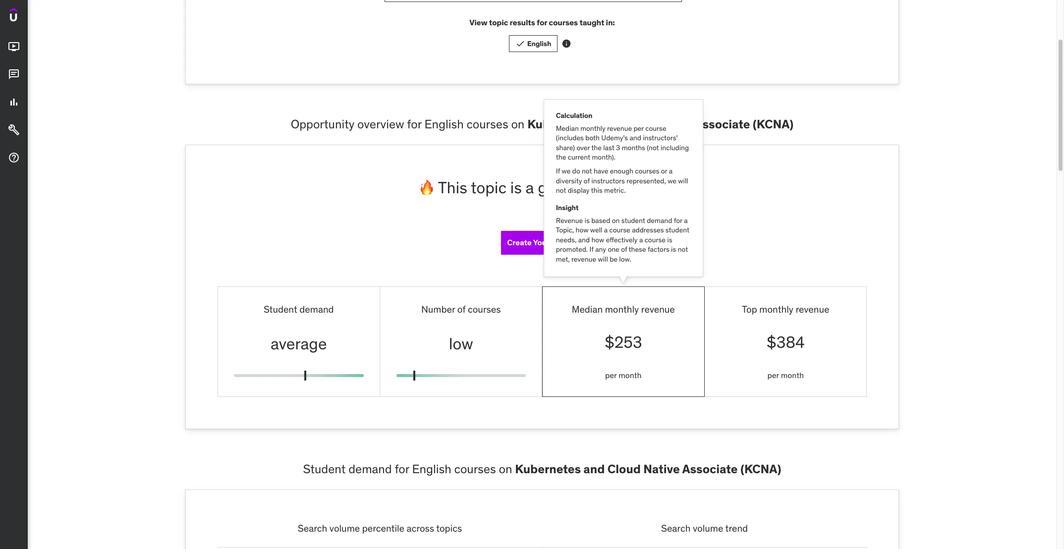 Task type: locate. For each thing, give the bounding box(es) containing it.
not
[[582, 167, 592, 176], [556, 186, 566, 195], [678, 245, 688, 254]]

per month
[[605, 370, 642, 380], [768, 370, 804, 380]]

0 horizontal spatial volume
[[330, 523, 360, 535]]

on for opportunity overview for english courses on
[[511, 117, 525, 132]]

and inside calculation median monthly revenue per course (includes both udemy's and instructors' share) over the last 3 months (not including the current month). if we do not have enough courses or a diversity of instructors represented, we will not display this metric.
[[630, 134, 642, 142]]

2 horizontal spatial per
[[768, 370, 779, 380]]

2 vertical spatial demand
[[349, 462, 392, 477]]

of inside insight revenue is based on student demand for a topic, how well a course addresses student needs, and how effectively a course is promoted. if any one of these factors is not met, revenue will be low.
[[621, 245, 627, 254]]

will down the any
[[598, 255, 608, 264]]

low
[[449, 333, 473, 354]]

in:
[[606, 17, 615, 27]]

1 vertical spatial medium image
[[8, 152, 20, 164]]

1 vertical spatial demand
[[300, 303, 334, 315]]

courses for opportunity overview for english courses on kubernetes and cloud native associate (kcna)
[[467, 117, 509, 132]]

0 vertical spatial demand
[[647, 216, 672, 225]]

0 vertical spatial student
[[264, 303, 297, 315]]

(kcna)
[[753, 117, 794, 132], [741, 462, 782, 477]]

over
[[577, 143, 590, 152]]

and
[[596, 117, 617, 132], [630, 134, 642, 142], [578, 235, 590, 244], [584, 462, 605, 477]]

month).
[[592, 153, 616, 162]]

cloud
[[620, 117, 653, 132], [608, 462, 641, 477]]

if left the any
[[590, 245, 594, 254]]

0 horizontal spatial of
[[458, 303, 466, 315]]

we
[[562, 167, 571, 176], [668, 176, 677, 185]]

1 vertical spatial course
[[610, 226, 631, 235]]

addresses
[[632, 226, 664, 235]]

0 vertical spatial kubernetes
[[528, 117, 594, 132]]

0 vertical spatial on
[[511, 117, 525, 132]]

0 vertical spatial medium image
[[8, 41, 20, 53]]

any
[[596, 245, 606, 254]]

student
[[264, 303, 297, 315], [303, 462, 346, 477]]

0 vertical spatial course
[[646, 124, 667, 133]]

of up low.
[[621, 245, 627, 254]]

1 vertical spatial topic
[[471, 177, 507, 198]]

1 horizontal spatial per
[[634, 124, 644, 133]]

topic,
[[556, 226, 574, 235]]

2 vertical spatial on
[[499, 462, 512, 477]]

per month down $384
[[768, 370, 804, 380]]

monthly right top
[[760, 303, 794, 315]]

0 horizontal spatial search
[[298, 523, 327, 535]]

associate for opportunity overview for english courses on kubernetes and cloud native associate (kcna)
[[695, 117, 750, 132]]

course up effectively
[[610, 226, 631, 235]]

per
[[634, 124, 644, 133], [605, 370, 617, 380], [768, 370, 779, 380]]

2 per month from the left
[[768, 370, 804, 380]]

3
[[616, 143, 620, 152]]

1 vertical spatial student
[[666, 226, 690, 235]]

medium image
[[8, 41, 20, 53], [8, 152, 20, 164]]

1 vertical spatial english
[[425, 117, 464, 132]]

0 horizontal spatial the
[[556, 153, 566, 162]]

0 vertical spatial cloud
[[620, 117, 653, 132]]

2 horizontal spatial not
[[678, 245, 688, 254]]

1 horizontal spatial of
[[584, 176, 590, 185]]

0 vertical spatial not
[[582, 167, 592, 176]]

courses
[[549, 17, 578, 27], [467, 117, 509, 132], [635, 167, 660, 176], [468, 303, 501, 315], [454, 462, 496, 477]]

if up the diversity
[[556, 167, 560, 176]]

course up instructors'
[[646, 124, 667, 133]]

0 vertical spatial median
[[556, 124, 579, 133]]

per down $253
[[605, 370, 617, 380]]

0 horizontal spatial per month
[[605, 370, 642, 380]]

1 horizontal spatial search
[[661, 523, 691, 535]]

associate
[[695, 117, 750, 132], [683, 462, 738, 477]]

1 horizontal spatial how
[[592, 235, 605, 244]]

(kcna) for student demand for english courses on kubernetes and cloud native associate (kcna)
[[741, 462, 782, 477]]

monthly up $253
[[605, 303, 639, 315]]

1 month from the left
[[619, 370, 642, 380]]

for inside insight revenue is based on student demand for a topic, how well a course addresses student needs, and how effectively a course is promoted. if any one of these factors is not met, revenue will be low.
[[674, 216, 683, 225]]

metric.
[[604, 186, 626, 195]]

course
[[551, 238, 578, 247]]

kubernetes
[[528, 117, 594, 132], [515, 462, 581, 477]]

on
[[511, 117, 525, 132], [612, 216, 620, 225], [499, 462, 512, 477]]

student up the factors
[[666, 226, 690, 235]]

0 vertical spatial of
[[584, 176, 590, 185]]

the
[[592, 143, 602, 152], [556, 153, 566, 162]]

0 vertical spatial student
[[622, 216, 646, 225]]

(kcna) for opportunity overview for english courses on kubernetes and cloud native associate (kcna)
[[753, 117, 794, 132]]

be
[[610, 255, 618, 264]]

0 horizontal spatial how
[[576, 226, 589, 235]]

revenue down promoted.
[[572, 255, 597, 264]]

volume left 'percentile'
[[330, 523, 360, 535]]

per down $384
[[768, 370, 779, 380]]

percentile
[[362, 523, 405, 535]]

revenue
[[607, 124, 632, 133], [572, 255, 597, 264], [642, 303, 675, 315], [796, 303, 830, 315]]

this
[[591, 186, 603, 195]]

medium image
[[8, 69, 20, 80], [8, 96, 20, 108], [8, 124, 20, 136]]

a
[[669, 167, 673, 176], [526, 177, 534, 198], [684, 216, 688, 225], [604, 226, 608, 235], [640, 235, 643, 244]]

month
[[619, 370, 642, 380], [781, 370, 804, 380]]

english for opportunity overview for english courses on
[[425, 117, 464, 132]]

2 medium image from the top
[[8, 152, 20, 164]]

per month down $253
[[605, 370, 642, 380]]

2 volume from the left
[[693, 523, 724, 535]]

demand for student demand for english courses on kubernetes and cloud native associate (kcna)
[[349, 462, 392, 477]]

courses inside calculation median monthly revenue per course (includes both udemy's and instructors' share) over the last 3 months (not including the current month). if we do not have enough courses or a diversity of instructors represented, we will not display this metric.
[[635, 167, 660, 176]]

1 vertical spatial of
[[621, 245, 627, 254]]

1 volume from the left
[[330, 523, 360, 535]]

we right represented,
[[668, 176, 677, 185]]

0 horizontal spatial student
[[622, 216, 646, 225]]

is up the factors
[[668, 235, 673, 244]]

month down $384
[[781, 370, 804, 380]]

volume
[[330, 523, 360, 535], [693, 523, 724, 535]]

2 vertical spatial english
[[412, 462, 452, 477]]

1 horizontal spatial if
[[590, 245, 594, 254]]

search
[[298, 523, 327, 535], [661, 523, 691, 535]]

will down 'including'
[[679, 176, 689, 185]]

1 vertical spatial on
[[612, 216, 620, 225]]

student
[[622, 216, 646, 225], [666, 226, 690, 235]]

1 vertical spatial medium image
[[8, 96, 20, 108]]

median
[[556, 124, 579, 133], [572, 303, 603, 315]]

if inside calculation median monthly revenue per course (includes both udemy's and instructors' share) over the last 3 months (not including the current month). if we do not have enough courses or a diversity of instructors represented, we will not display this metric.
[[556, 167, 560, 176]]

udemy's
[[602, 134, 628, 142]]

opportunity overview for english courses on kubernetes and cloud native associate (kcna)
[[291, 117, 794, 132]]

1 per month from the left
[[605, 370, 642, 380]]

0 horizontal spatial month
[[619, 370, 642, 380]]

is
[[511, 177, 522, 198], [585, 216, 590, 225], [668, 235, 673, 244], [671, 245, 676, 254]]

per up months on the right
[[634, 124, 644, 133]]

have
[[594, 167, 609, 176]]

1 vertical spatial cloud
[[608, 462, 641, 477]]

opportunity
[[291, 117, 355, 132]]

revenue
[[556, 216, 583, 225]]

student demand for english courses on kubernetes and cloud native associate (kcna)
[[303, 462, 782, 477]]

get info image
[[562, 39, 572, 49]]

0 horizontal spatial student
[[264, 303, 297, 315]]

2 vertical spatial not
[[678, 245, 688, 254]]

we left do
[[562, 167, 571, 176]]

revenue up udemy's
[[607, 124, 632, 133]]

1 vertical spatial associate
[[683, 462, 738, 477]]

insight
[[556, 203, 579, 212]]

the down "both"
[[592, 143, 602, 152]]

1 horizontal spatial the
[[592, 143, 602, 152]]

english
[[527, 39, 551, 48], [425, 117, 464, 132], [412, 462, 452, 477]]

0 vertical spatial associate
[[695, 117, 750, 132]]

student up addresses
[[622, 216, 646, 225]]

1 horizontal spatial volume
[[693, 523, 724, 535]]

0 vertical spatial medium image
[[8, 69, 20, 80]]

per month for $384
[[768, 370, 804, 380]]

1 horizontal spatial will
[[679, 176, 689, 185]]

0 vertical spatial (kcna)
[[753, 117, 794, 132]]

1 vertical spatial student
[[303, 462, 346, 477]]

monthly up "both"
[[581, 124, 606, 133]]

instructors
[[592, 176, 625, 185]]

calculation median monthly revenue per course (includes both udemy's and instructors' share) over the last 3 months (not including the current month). if we do not have enough courses or a diversity of instructors represented, we will not display this metric.
[[556, 111, 689, 195]]

demand
[[647, 216, 672, 225], [300, 303, 334, 315], [349, 462, 392, 477]]

native
[[656, 117, 692, 132], [644, 462, 680, 477]]

1 horizontal spatial month
[[781, 370, 804, 380]]

search for search volume percentile across topics
[[298, 523, 327, 535]]

0 vertical spatial we
[[562, 167, 571, 176]]

2 horizontal spatial demand
[[647, 216, 672, 225]]

including
[[661, 143, 689, 152]]

not down the diversity
[[556, 186, 566, 195]]

0 vertical spatial will
[[679, 176, 689, 185]]

1 vertical spatial median
[[572, 303, 603, 315]]

topic right view
[[489, 17, 508, 27]]

how
[[576, 226, 589, 235], [592, 235, 605, 244]]

course
[[646, 124, 667, 133], [610, 226, 631, 235], [645, 235, 666, 244]]

1 vertical spatial the
[[556, 153, 566, 162]]

courses for view topic results for courses taught in:
[[549, 17, 578, 27]]

(includes
[[556, 134, 584, 142]]

2 horizontal spatial of
[[621, 245, 627, 254]]

volume left 'trend'
[[693, 523, 724, 535]]

of right number at left
[[458, 303, 466, 315]]

0 vertical spatial topic
[[489, 17, 508, 27]]

not right do
[[582, 167, 592, 176]]

1 horizontal spatial student
[[303, 462, 346, 477]]

0 vertical spatial english
[[527, 39, 551, 48]]

1 horizontal spatial per month
[[768, 370, 804, 380]]

udemy image
[[10, 8, 55, 25]]

1 vertical spatial kubernetes
[[515, 462, 581, 477]]

of up display
[[584, 176, 590, 185]]

1 vertical spatial we
[[668, 176, 677, 185]]

median inside calculation median monthly revenue per course (includes both udemy's and instructors' share) over the last 3 months (not including the current month). if we do not have enough courses or a diversity of instructors represented, we will not display this metric.
[[556, 124, 579, 133]]

1 horizontal spatial demand
[[349, 462, 392, 477]]

monthly inside calculation median monthly revenue per course (includes both udemy's and instructors' share) over the last 3 months (not including the current month). if we do not have enough courses or a diversity of instructors represented, we will not display this metric.
[[581, 124, 606, 133]]

0 horizontal spatial not
[[556, 186, 566, 195]]

0 horizontal spatial demand
[[300, 303, 334, 315]]

2 search from the left
[[661, 523, 691, 535]]

not right the factors
[[678, 245, 688, 254]]

revenue up $253
[[642, 303, 675, 315]]

(not
[[647, 143, 659, 152]]

1 vertical spatial will
[[598, 255, 608, 264]]

the down share)
[[556, 153, 566, 162]]

courses for student demand for english courses on kubernetes and cloud native associate (kcna)
[[454, 462, 496, 477]]

of inside calculation median monthly revenue per course (includes both udemy's and instructors' share) over the last 3 months (not including the current month). if we do not have enough courses or a diversity of instructors represented, we will not display this metric.
[[584, 176, 590, 185]]

monthly
[[581, 124, 606, 133], [605, 303, 639, 315], [760, 303, 794, 315]]

needs,
[[556, 235, 577, 244]]

0 horizontal spatial if
[[556, 167, 560, 176]]

0 vertical spatial native
[[656, 117, 692, 132]]

revenue up $384
[[796, 303, 830, 315]]

across
[[407, 523, 434, 535]]

2 month from the left
[[781, 370, 804, 380]]

topic
[[489, 17, 508, 27], [471, 177, 507, 198]]

1 horizontal spatial we
[[668, 176, 677, 185]]

2 vertical spatial medium image
[[8, 124, 20, 136]]

for
[[537, 17, 547, 27], [407, 117, 422, 132], [674, 216, 683, 225], [395, 462, 409, 477]]

0 horizontal spatial will
[[598, 255, 608, 264]]

student for student demand for english courses on kubernetes and cloud native associate (kcna)
[[303, 462, 346, 477]]

and inside insight revenue is based on student demand for a topic, how well a course addresses student needs, and how effectively a course is promoted. if any one of these factors is not met, revenue will be low.
[[578, 235, 590, 244]]

display
[[568, 186, 590, 195]]

1 vertical spatial if
[[590, 245, 594, 254]]

calculation
[[556, 111, 593, 120]]

1 vertical spatial (kcna)
[[741, 462, 782, 477]]

overview
[[358, 117, 404, 132]]

month down $253
[[619, 370, 642, 380]]

a inside calculation median monthly revenue per course (includes both udemy's and instructors' share) over the last 3 months (not including the current month). if we do not have enough courses or a diversity of instructors represented, we will not display this metric.
[[669, 167, 673, 176]]

1 search from the left
[[298, 523, 327, 535]]

number of courses
[[421, 303, 501, 315]]

associate for student demand for english courses on kubernetes and cloud native associate (kcna)
[[683, 462, 738, 477]]

0 vertical spatial if
[[556, 167, 560, 176]]

not inside insight revenue is based on student demand for a topic, how well a course addresses student needs, and how effectively a course is promoted. if any one of these factors is not met, revenue will be low.
[[678, 245, 688, 254]]

topic right this
[[471, 177, 507, 198]]

how left well
[[576, 226, 589, 235]]

insight revenue is based on student demand for a topic, how well a course addresses student needs, and how effectively a course is promoted. if any one of these factors is not met, revenue will be low.
[[556, 203, 690, 264]]

per for $384
[[768, 370, 779, 380]]

on inside insight revenue is based on student demand for a topic, how well a course addresses student needs, and how effectively a course is promoted. if any one of these factors is not met, revenue will be low.
[[612, 216, 620, 225]]

of
[[584, 176, 590, 185], [621, 245, 627, 254], [458, 303, 466, 315]]

2 vertical spatial course
[[645, 235, 666, 244]]

1 vertical spatial native
[[644, 462, 680, 477]]

current
[[568, 153, 591, 162]]

how down well
[[592, 235, 605, 244]]

course inside calculation median monthly revenue per course (includes both udemy's and instructors' share) over the last 3 months (not including the current month). if we do not have enough courses or a diversity of instructors represented, we will not display this metric.
[[646, 124, 667, 133]]

course up the factors
[[645, 235, 666, 244]]

0 horizontal spatial per
[[605, 370, 617, 380]]

effectively
[[606, 235, 638, 244]]

3 medium image from the top
[[8, 124, 20, 136]]



Task type: describe. For each thing, give the bounding box(es) containing it.
low.
[[619, 255, 631, 264]]

cloud for opportunity overview for english courses on
[[620, 117, 653, 132]]

share)
[[556, 143, 575, 152]]

create your course
[[507, 238, 578, 247]]

month for $384
[[781, 370, 804, 380]]

factors
[[648, 245, 670, 254]]

one
[[608, 245, 620, 254]]

is left great
[[511, 177, 522, 198]]

monthly for $253
[[605, 303, 639, 315]]

search volume percentile across topics
[[298, 523, 462, 535]]

or
[[661, 167, 668, 176]]

native for student demand for english courses on kubernetes and cloud native associate (kcna)
[[644, 462, 680, 477]]

per for $253
[[605, 370, 617, 380]]

trend
[[726, 523, 748, 535]]

0 vertical spatial the
[[592, 143, 602, 152]]

per inside calculation median monthly revenue per course (includes both udemy's and instructors' share) over the last 3 months (not including the current month). if we do not have enough courses or a diversity of instructors represented, we will not display this metric.
[[634, 124, 644, 133]]

top
[[742, 303, 758, 315]]

is right the factors
[[671, 245, 676, 254]]

$384
[[767, 332, 805, 353]]

1 medium image from the top
[[8, 41, 20, 53]]

topics
[[436, 523, 462, 535]]

1 horizontal spatial student
[[666, 226, 690, 235]]

monthly for $384
[[760, 303, 794, 315]]

enough
[[610, 167, 634, 176]]

1 medium image from the top
[[8, 69, 20, 80]]

is left the based
[[585, 216, 590, 225]]

if inside insight revenue is based on student demand for a topic, how well a course addresses student needs, and how effectively a course is promoted. if any one of these factors is not met, revenue will be low.
[[590, 245, 594, 254]]

🔥
[[419, 177, 435, 198]]

search volume trend
[[661, 523, 748, 535]]

promoted.
[[556, 245, 588, 254]]

will inside calculation median monthly revenue per course (includes both udemy's and instructors' share) over the last 3 months (not including the current month). if we do not have enough courses or a diversity of instructors represented, we will not display this metric.
[[679, 176, 689, 185]]

demand for student demand
[[300, 303, 334, 315]]

🔥 this topic is a great opportunity!
[[419, 177, 666, 198]]

diversity
[[556, 176, 582, 185]]

instructors'
[[643, 134, 678, 142]]

these
[[629, 245, 646, 254]]

native for opportunity overview for english courses on kubernetes and cloud native associate (kcna)
[[656, 117, 692, 132]]

taught
[[580, 17, 605, 27]]

view topic results for courses taught in:
[[470, 17, 615, 27]]

revenue inside calculation median monthly revenue per course (includes both udemy's and instructors' share) over the last 3 months (not including the current month). if we do not have enough courses or a diversity of instructors represented, we will not display this metric.
[[607, 124, 632, 133]]

0 vertical spatial how
[[576, 226, 589, 235]]

english for student demand for english courses on
[[412, 462, 452, 477]]

cloud for student demand for english courses on
[[608, 462, 641, 477]]

0 horizontal spatial we
[[562, 167, 571, 176]]

volume for percentile
[[330, 523, 360, 535]]

small image
[[516, 39, 525, 49]]

1 vertical spatial not
[[556, 186, 566, 195]]

student for student demand
[[264, 303, 297, 315]]

average
[[271, 333, 327, 354]]

number
[[421, 303, 455, 315]]

2 vertical spatial of
[[458, 303, 466, 315]]

represented,
[[627, 176, 666, 185]]

1 vertical spatial how
[[592, 235, 605, 244]]

last
[[604, 143, 615, 152]]

2 medium image from the top
[[8, 96, 20, 108]]

this
[[438, 177, 468, 198]]

met,
[[556, 255, 570, 264]]

based
[[592, 216, 611, 225]]

opportunity!
[[579, 177, 666, 198]]

$253
[[605, 332, 642, 353]]

will inside insight revenue is based on student demand for a topic, how well a course addresses student needs, and how effectively a course is promoted. if any one of these factors is not met, revenue will be low.
[[598, 255, 608, 264]]

volume for trend
[[693, 523, 724, 535]]

create your course link
[[501, 231, 583, 255]]

view
[[470, 17, 488, 27]]

revenue inside insight revenue is based on student demand for a topic, how well a course addresses student needs, and how effectively a course is promoted. if any one of these factors is not met, revenue will be low.
[[572, 255, 597, 264]]

student demand
[[264, 303, 334, 315]]

on for student demand for english courses on
[[499, 462, 512, 477]]

results
[[510, 17, 535, 27]]

well
[[590, 226, 603, 235]]

kubernetes for opportunity overview for english courses on
[[528, 117, 594, 132]]

months
[[622, 143, 646, 152]]

do
[[573, 167, 580, 176]]

both
[[586, 134, 600, 142]]

create
[[507, 238, 532, 247]]

kubernetes for student demand for english courses on
[[515, 462, 581, 477]]

median monthly revenue
[[572, 303, 675, 315]]

search for search volume trend
[[661, 523, 691, 535]]

great
[[538, 177, 575, 198]]

month for $253
[[619, 370, 642, 380]]

top monthly revenue
[[742, 303, 830, 315]]

1 horizontal spatial not
[[582, 167, 592, 176]]

demand inside insight revenue is based on student demand for a topic, how well a course addresses student needs, and how effectively a course is promoted. if any one of these factors is not met, revenue will be low.
[[647, 216, 672, 225]]

your
[[533, 238, 550, 247]]

per month for $253
[[605, 370, 642, 380]]

e.g. Photography, Travel Photography, JavaScript text field
[[385, 0, 682, 2]]



Task type: vqa. For each thing, say whether or not it's contained in the screenshot.
the bottommost Database
no



